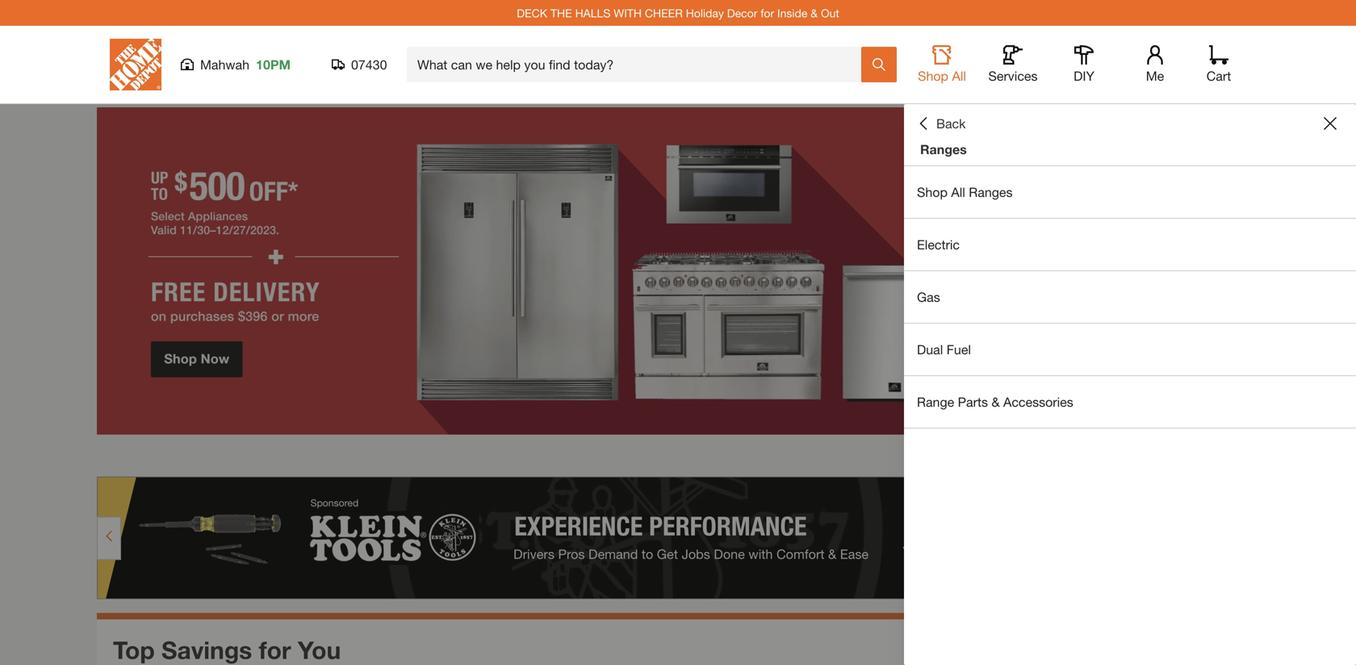 Task type: vqa. For each thing, say whether or not it's contained in the screenshot.
open arrow icon associated with Comfort Level
no



Task type: locate. For each thing, give the bounding box(es) containing it.
0 vertical spatial shop
[[918, 68, 949, 84]]

for
[[761, 6, 775, 20], [259, 636, 291, 665]]

decor
[[728, 6, 758, 20]]

me button
[[1130, 45, 1182, 84]]

savings
[[162, 636, 252, 665]]

all inside shop all ranges link
[[952, 185, 966, 200]]

all up electric
[[952, 185, 966, 200]]

&
[[811, 6, 818, 20], [992, 395, 1000, 410]]

all
[[953, 68, 967, 84], [952, 185, 966, 200]]

1 vertical spatial &
[[992, 395, 1000, 410]]

0 vertical spatial for
[[761, 6, 775, 20]]

1 horizontal spatial ranges
[[969, 185, 1013, 200]]

shop
[[918, 68, 949, 84], [918, 185, 948, 200]]

shop all
[[918, 68, 967, 84]]

shop for shop all ranges
[[918, 185, 948, 200]]

holiday
[[686, 6, 724, 20]]

electric link
[[905, 219, 1357, 271]]

1 horizontal spatial &
[[992, 395, 1000, 410]]

deck
[[517, 6, 548, 20]]

& left out at the right of the page
[[811, 6, 818, 20]]

range
[[918, 395, 955, 410]]

top
[[113, 636, 155, 665]]

cart
[[1207, 68, 1232, 84]]

shop up electric
[[918, 185, 948, 200]]

out
[[821, 6, 840, 20]]

all for shop all ranges
[[952, 185, 966, 200]]

1 vertical spatial for
[[259, 636, 291, 665]]

shop all ranges link
[[905, 166, 1357, 218]]

menu
[[905, 166, 1357, 429]]

range parts & accessories
[[918, 395, 1074, 410]]

0 vertical spatial all
[[953, 68, 967, 84]]

1 vertical spatial all
[[952, 185, 966, 200]]

with
[[614, 6, 642, 20]]

ranges inside menu
[[969, 185, 1013, 200]]

diy button
[[1059, 45, 1111, 84]]

0 vertical spatial &
[[811, 6, 818, 20]]

ranges
[[921, 142, 967, 157], [969, 185, 1013, 200]]

0 vertical spatial ranges
[[921, 142, 967, 157]]

services
[[989, 68, 1038, 84]]

the
[[551, 6, 572, 20]]

services button
[[988, 45, 1040, 84]]

gas link
[[905, 271, 1357, 323]]

inside
[[778, 6, 808, 20]]

all up back
[[953, 68, 967, 84]]

1 horizontal spatial for
[[761, 6, 775, 20]]

shop inside menu
[[918, 185, 948, 200]]

shop all button
[[917, 45, 968, 84]]

mahwah 10pm
[[200, 57, 291, 72]]

1 vertical spatial shop
[[918, 185, 948, 200]]

all for shop all
[[953, 68, 967, 84]]

0 horizontal spatial for
[[259, 636, 291, 665]]

deck the halls with cheer holiday decor for inside & out link
[[517, 6, 840, 20]]

all inside shop all button
[[953, 68, 967, 84]]

parts
[[958, 395, 989, 410]]

cart link
[[1202, 45, 1237, 84]]

1 vertical spatial ranges
[[969, 185, 1013, 200]]

shop up back button
[[918, 68, 949, 84]]

halls
[[576, 6, 611, 20]]

cheer
[[645, 6, 683, 20]]

0 horizontal spatial ranges
[[921, 142, 967, 157]]

for left you
[[259, 636, 291, 665]]

for left inside
[[761, 6, 775, 20]]

image for  30nov2023-hp-bau-mw44-45-hero4-appliances image
[[97, 107, 1260, 435]]

& inside menu
[[992, 395, 1000, 410]]

& right parts at the bottom of page
[[992, 395, 1000, 410]]

shop for shop all
[[918, 68, 949, 84]]

shop inside button
[[918, 68, 949, 84]]

electric
[[918, 237, 960, 252]]



Task type: describe. For each thing, give the bounding box(es) containing it.
dual
[[918, 342, 944, 357]]

deck the halls with cheer holiday decor for inside & out
[[517, 6, 840, 20]]

top savings for you
[[113, 636, 341, 665]]

feedback link image
[[1335, 273, 1357, 360]]

drawer close image
[[1325, 117, 1338, 130]]

menu containing shop all ranges
[[905, 166, 1357, 429]]

the home depot logo image
[[110, 39, 162, 90]]

me
[[1147, 68, 1165, 84]]

accessories
[[1004, 395, 1074, 410]]

10pm
[[256, 57, 291, 72]]

shop all ranges
[[918, 185, 1013, 200]]

back button
[[918, 116, 966, 132]]

dual fuel
[[918, 342, 972, 357]]

0 horizontal spatial &
[[811, 6, 818, 20]]

gas
[[918, 290, 941, 305]]

range parts & accessories link
[[905, 376, 1357, 428]]

diy
[[1074, 68, 1095, 84]]

07430
[[351, 57, 387, 72]]

you
[[298, 636, 341, 665]]

07430 button
[[332, 57, 388, 73]]

dual fuel link
[[905, 324, 1357, 376]]

fuel
[[947, 342, 972, 357]]

What can we help you find today? search field
[[418, 48, 861, 82]]

back
[[937, 116, 966, 131]]

mahwah
[[200, 57, 250, 72]]



